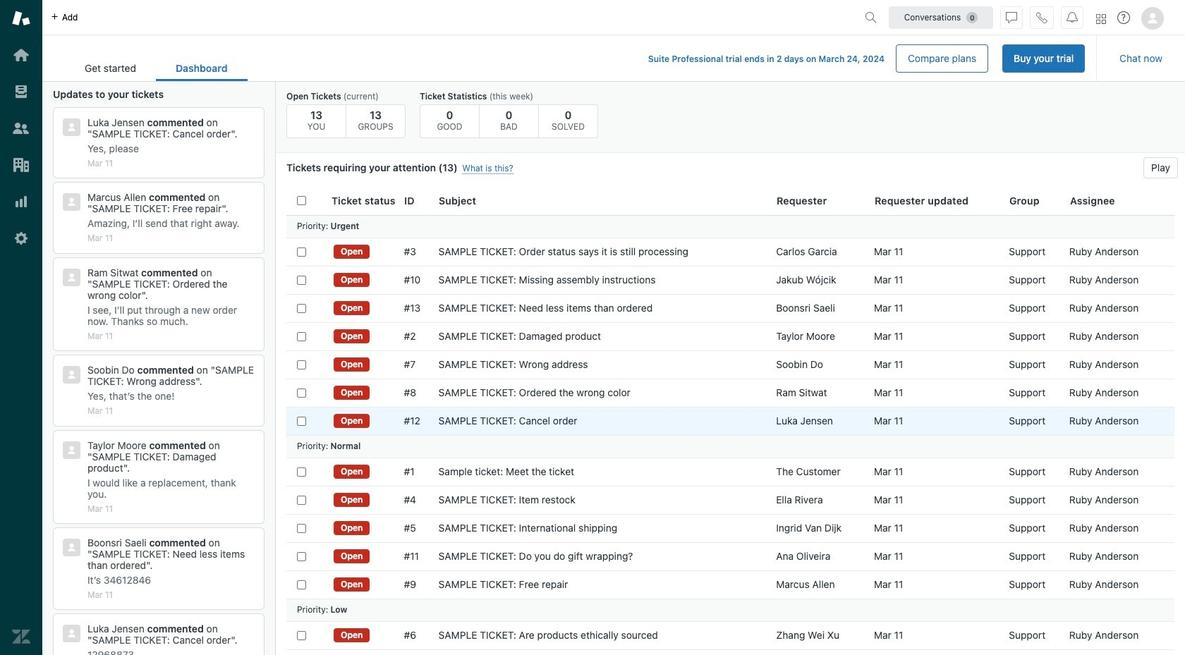 Task type: locate. For each thing, give the bounding box(es) containing it.
get started image
[[12, 46, 30, 64]]

zendesk image
[[12, 628, 30, 647]]

zendesk products image
[[1097, 14, 1107, 24]]

Select All Tickets checkbox
[[297, 196, 306, 206]]

organizations image
[[12, 156, 30, 174]]

None checkbox
[[297, 276, 306, 285], [297, 304, 306, 313], [297, 332, 306, 341], [297, 389, 306, 398], [297, 524, 306, 533], [297, 552, 306, 562], [297, 631, 306, 641], [297, 276, 306, 285], [297, 304, 306, 313], [297, 332, 306, 341], [297, 389, 306, 398], [297, 524, 306, 533], [297, 552, 306, 562], [297, 631, 306, 641]]

customers image
[[12, 119, 30, 138]]

grid
[[276, 187, 1186, 656]]

tab
[[65, 55, 156, 81]]

None checkbox
[[297, 247, 306, 257], [297, 360, 306, 370], [297, 417, 306, 426], [297, 468, 306, 477], [297, 496, 306, 505], [297, 581, 306, 590], [297, 247, 306, 257], [297, 360, 306, 370], [297, 417, 306, 426], [297, 468, 306, 477], [297, 496, 306, 505], [297, 581, 306, 590]]

tab list
[[65, 55, 247, 81]]



Task type: vqa. For each thing, say whether or not it's contained in the screenshot.
Select All Tickets checkbox
yes



Task type: describe. For each thing, give the bounding box(es) containing it.
March 24, 2024 text field
[[819, 54, 885, 64]]

notifications image
[[1067, 12, 1079, 23]]

zendesk support image
[[12, 9, 30, 28]]

reporting image
[[12, 193, 30, 211]]

main element
[[0, 0, 42, 656]]

views image
[[12, 83, 30, 101]]

get help image
[[1118, 11, 1131, 24]]

admin image
[[12, 229, 30, 248]]

button displays agent's chat status as invisible. image
[[1007, 12, 1018, 23]]



